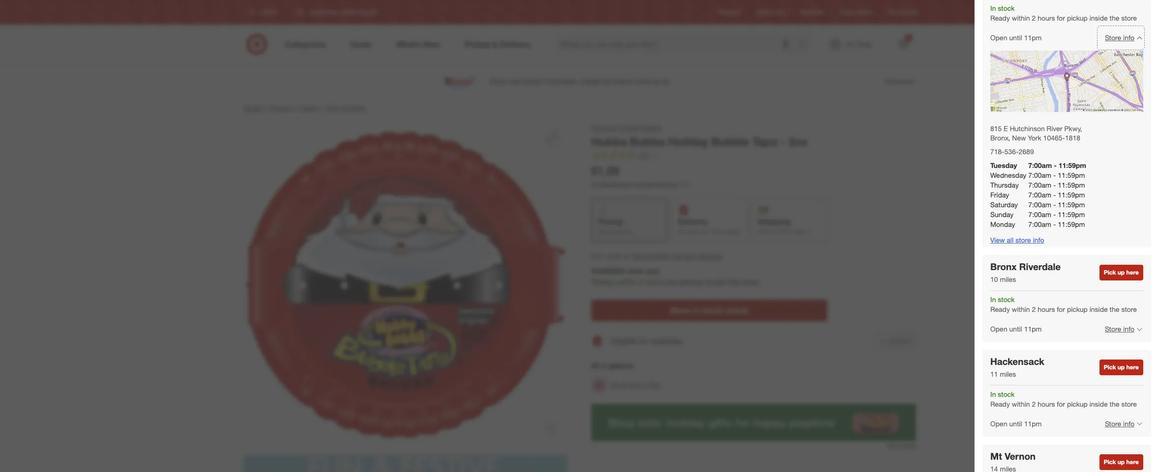 Task type: describe. For each thing, give the bounding box(es) containing it.
available
[[609, 229, 632, 236]]

815 e hutchinson river pkwy, bronx, new york 10465-1818 map image
[[991, 51, 1144, 112]]

all for shop all hubba bubba hubba bubba holiday bubble tape - 2oz
[[610, 124, 617, 132]]

gum
[[326, 104, 341, 112]]

shipping get it by thu, dec 7
[[758, 217, 810, 236]]

search button
[[793, 33, 816, 57]]

815 e hutchinson river pkwy, bronx, new york 10465-1818
[[991, 124, 1082, 142]]

sold
[[606, 251, 621, 261]]

mints
[[349, 104, 366, 112]]

the inside available near you ready within 2 hours for pickup inside the store
[[728, 278, 739, 288]]

- for monday
[[1054, 221, 1056, 229]]

redcard
[[800, 9, 824, 16]]

ad
[[777, 9, 785, 16]]

shipping
[[758, 217, 791, 227]]

target circle link
[[840, 8, 873, 17]]

soon
[[686, 229, 699, 236]]

in for hackensack
[[991, 391, 996, 399]]

all for view all store info
[[1007, 236, 1014, 245]]

a
[[602, 361, 606, 371]]

1 vertical spatial herald
[[672, 251, 695, 261]]

7:00am - 11:59pm for thursday
[[1029, 181, 1085, 190]]

get
[[758, 229, 768, 236]]

11pm for bronx
[[1024, 325, 1042, 334]]

1 until from the top
[[1010, 33, 1022, 42]]

1 open until 11pm from the top
[[991, 33, 1042, 42]]

at manhattan herald square
[[592, 180, 678, 189]]

eligible
[[611, 336, 637, 346]]

york
[[1028, 134, 1042, 142]]

100 link
[[592, 151, 659, 162]]

eligible for registries
[[611, 336, 683, 346]]

- for tuesday
[[1054, 162, 1057, 170]]

100
[[638, 151, 649, 160]]

pick up here for hackensack
[[1104, 364, 1139, 372]]

add item button
[[875, 334, 916, 349]]

near
[[627, 266, 644, 276]]

pick for mt vernon
[[1104, 459, 1116, 466]]

7:00am for thursday
[[1029, 181, 1052, 190]]

pickup inside available near you ready within 2 hours for pickup inside the store
[[679, 278, 703, 288]]

7:00am - 11:59pm for sunday
[[1029, 211, 1085, 219]]

image gallery element
[[243, 123, 568, 473]]

not sold at manhattan herald square
[[592, 251, 723, 261]]

miles inside bronx riverdale 10 miles
[[1000, 276, 1016, 284]]

11
[[991, 370, 998, 379]]

2 inside available near you ready within 2 hours for pickup inside the store
[[639, 278, 643, 288]]

- for saturday
[[1054, 201, 1056, 209]]

1 vertical spatial manhattan
[[632, 251, 670, 261]]

must have gifts
[[611, 381, 661, 390]]

7:00am for sunday
[[1029, 211, 1052, 219]]

target for target / grocery / candy / gum & mints
[[243, 104, 262, 112]]

536-
[[1005, 148, 1019, 156]]

new
[[1012, 134, 1026, 142]]

thursday
[[991, 181, 1019, 190]]

sponsored
[[887, 443, 916, 450]]

search
[[793, 40, 816, 50]]

stores
[[726, 306, 749, 316]]

9
[[908, 35, 910, 41]]

1 vertical spatial advertisement region
[[592, 405, 916, 442]]

store info for hackensack
[[1105, 420, 1135, 429]]

0 horizontal spatial herald
[[634, 180, 654, 189]]

store info button for bronx riverdale
[[1099, 319, 1144, 341]]

11:59pm for monday
[[1058, 221, 1085, 229]]

11pm for hackensack
[[1024, 420, 1042, 429]]

hubba bubba holiday bubble tape - 2oz, 1 of 9 image
[[243, 123, 568, 448]]

as
[[701, 229, 707, 236]]

1 horizontal spatial at
[[623, 251, 630, 261]]

delivery
[[678, 217, 708, 227]]

7:00am - 11:59pm for friday
[[1029, 191, 1085, 200]]

pickup not available
[[598, 217, 632, 236]]

must have gifts button
[[592, 375, 661, 397]]

3 up from the top
[[1118, 459, 1125, 466]]

show in-stock stores
[[670, 306, 749, 316]]

bronx
[[991, 262, 1017, 273]]

have
[[628, 381, 644, 390]]

inside inside available near you ready within 2 hours for pickup inside the store
[[705, 278, 726, 288]]

3 / from the left
[[321, 104, 324, 112]]

e
[[1004, 124, 1008, 133]]

target / grocery / candy / gum & mints
[[243, 104, 366, 112]]

7:00am - 11:59pm for saturday
[[1029, 201, 1085, 209]]

today
[[725, 229, 740, 236]]

0 vertical spatial advertisement region
[[235, 70, 924, 94]]

mt vernon
[[991, 451, 1036, 462]]

store info button for hackensack
[[1099, 414, 1144, 435]]

view
[[991, 236, 1005, 245]]

monday
[[991, 221, 1016, 229]]

find stores link
[[888, 8, 918, 17]]

store for bronx riverdale
[[1105, 325, 1122, 334]]

10
[[991, 276, 998, 284]]

7:00am for monday
[[1029, 221, 1052, 229]]

redcard link
[[800, 8, 824, 17]]

3 pick up here from the top
[[1104, 459, 1139, 466]]

pickup
[[598, 217, 623, 227]]

in stock ready within 2 hours for pickup inside the store for hackensack
[[991, 391, 1137, 409]]

- for sunday
[[1054, 211, 1056, 219]]

0 vertical spatial hubba
[[618, 124, 639, 132]]

pick up here for bronx
[[1104, 269, 1139, 277]]

10465-
[[1044, 134, 1065, 142]]

candy
[[299, 104, 319, 112]]

$1.29
[[592, 164, 619, 178]]

11:59pm for thursday
[[1058, 181, 1085, 190]]

item
[[900, 338, 912, 345]]

saturday
[[991, 201, 1018, 209]]

registry link
[[719, 8, 741, 17]]

11am
[[709, 229, 724, 236]]

in-
[[693, 306, 703, 316]]

0 horizontal spatial square
[[656, 180, 678, 189]]

1 store info button from the top
[[1099, 27, 1144, 49]]

open until 11pm for hackensack
[[991, 420, 1042, 429]]

open for hackensack
[[991, 420, 1008, 429]]

bubble
[[712, 135, 749, 149]]

vernon
[[1005, 451, 1036, 462]]

0 vertical spatial manhattan
[[599, 180, 632, 189]]

wednesday 7:00am - 11:59pm
[[991, 171, 1085, 180]]

target circle
[[840, 9, 873, 16]]

river
[[1047, 124, 1063, 133]]

2 7:00am from the top
[[1029, 171, 1052, 180]]



Task type: vqa. For each thing, say whether or not it's contained in the screenshot.
94805-
no



Task type: locate. For each thing, give the bounding box(es) containing it.
9 link
[[893, 33, 914, 55]]

1 vertical spatial square
[[698, 251, 723, 261]]

1 vertical spatial up
[[1118, 364, 1125, 372]]

2 vertical spatial open until 11pm
[[991, 420, 1042, 429]]

target for target circle
[[840, 9, 856, 16]]

2 in stock ready within 2 hours for pickup inside the store from the top
[[991, 296, 1137, 314]]

open until 11pm for bronx
[[991, 325, 1042, 334]]

not inside pickup not available
[[598, 229, 607, 236]]

available
[[592, 266, 625, 276]]

1 store from the top
[[1105, 33, 1122, 42]]

1 vertical spatial store
[[1105, 325, 1122, 334]]

herald up available near you ready within 2 hours for pickup inside the store
[[672, 251, 695, 261]]

as
[[678, 229, 685, 236]]

until for bronx
[[1010, 325, 1022, 334]]

pick up here button for hackensack
[[1100, 360, 1144, 376]]

1 in stock ready within 2 hours for pickup inside the store from the top
[[991, 4, 1137, 22]]

What can we help you find? suggestions appear below search field
[[555, 33, 800, 55]]

0 vertical spatial miles
[[1000, 276, 1016, 284]]

for
[[1057, 14, 1065, 22], [668, 278, 677, 288], [1057, 306, 1065, 314], [639, 336, 648, 346], [1057, 401, 1065, 409]]

2 vertical spatial until
[[1010, 420, 1022, 429]]

3 until from the top
[[1010, 420, 1022, 429]]

store
[[1122, 14, 1137, 22], [1016, 236, 1031, 245], [741, 278, 759, 288], [1122, 306, 1137, 314], [1122, 401, 1137, 409]]

1 vertical spatial pick
[[1104, 364, 1116, 372]]

2 / from the left
[[295, 104, 297, 112]]

0 horizontal spatial all
[[610, 124, 617, 132]]

1 horizontal spatial /
[[295, 104, 297, 112]]

friday
[[991, 191, 1009, 200]]

2 vertical spatial 11pm
[[1024, 420, 1042, 429]]

7:00am - 11:59pm for tuesday
[[1029, 162, 1086, 170]]

0 vertical spatial up
[[1118, 269, 1125, 277]]

2 vertical spatial in
[[991, 391, 996, 399]]

at
[[592, 180, 597, 189], [623, 251, 630, 261]]

0 horizontal spatial /
[[264, 104, 266, 112]]

up for bronx
[[1118, 269, 1125, 277]]

1 open from the top
[[991, 33, 1008, 42]]

0 vertical spatial square
[[656, 180, 678, 189]]

2 vertical spatial pick up here
[[1104, 459, 1139, 466]]

in stock ready within 2 hours for pickup inside the store for bronx riverdale
[[991, 296, 1137, 314]]

until for hackensack
[[1010, 420, 1022, 429]]

3 here from the top
[[1127, 459, 1139, 466]]

0 vertical spatial herald
[[634, 180, 654, 189]]

weekly
[[757, 9, 776, 16]]

3 store from the top
[[1105, 420, 1122, 429]]

1 miles from the top
[[1000, 276, 1016, 284]]

0 vertical spatial store info button
[[1099, 27, 1144, 49]]

at down $1.29
[[592, 180, 597, 189]]

for inside available near you ready within 2 hours for pickup inside the store
[[668, 278, 677, 288]]

2 vertical spatial store info
[[1105, 420, 1135, 429]]

2 vertical spatial in stock ready within 2 hours for pickup inside the store
[[991, 391, 1137, 409]]

target link
[[243, 104, 262, 112]]

in
[[991, 4, 996, 12], [991, 296, 996, 304], [991, 391, 996, 399]]

3 in stock ready within 2 hours for pickup inside the store from the top
[[991, 391, 1137, 409]]

pkwy,
[[1065, 124, 1082, 133]]

1 vertical spatial store info
[[1105, 325, 1135, 334]]

/ right the target link
[[264, 104, 266, 112]]

open for bronx
[[991, 325, 1008, 334]]

3 store info button from the top
[[1099, 414, 1144, 435]]

1 vertical spatial open
[[991, 325, 1008, 334]]

add item
[[888, 338, 912, 345]]

view all store info link
[[991, 236, 1045, 245]]

0 vertical spatial all
[[610, 124, 617, 132]]

dec
[[795, 229, 806, 236]]

here for hackensack
[[1127, 364, 1139, 372]]

7:00am for saturday
[[1029, 201, 1052, 209]]

pick up here button for bronx
[[1100, 265, 1144, 281]]

bubba
[[641, 124, 661, 132], [630, 135, 665, 149]]

1 7:00am - 11:59pm from the top
[[1029, 162, 1086, 170]]

7:00am - 11:59pm
[[1029, 162, 1086, 170], [1029, 181, 1085, 190], [1029, 191, 1085, 200], [1029, 201, 1085, 209], [1029, 211, 1085, 219], [1029, 221, 1085, 229]]

1 vertical spatial hubba
[[592, 135, 627, 149]]

0 vertical spatial at
[[592, 180, 597, 189]]

registries
[[650, 336, 683, 346]]

2 vertical spatial pick up here button
[[1100, 455, 1144, 471]]

stores
[[901, 9, 918, 16]]

hubba
[[618, 124, 639, 132], [592, 135, 627, 149]]

0 horizontal spatial at
[[592, 180, 597, 189]]

2 in from the top
[[991, 296, 996, 304]]

not left sold
[[592, 251, 604, 261]]

1 vertical spatial store info button
[[1099, 319, 1144, 341]]

must
[[611, 381, 627, 390]]

1 horizontal spatial square
[[698, 251, 723, 261]]

store info
[[1105, 33, 1135, 42], [1105, 325, 1135, 334], [1105, 420, 1135, 429]]

grocery
[[268, 104, 293, 112]]

815
[[991, 124, 1002, 133]]

1 in from the top
[[991, 4, 996, 12]]

0 vertical spatial open until 11pm
[[991, 33, 1042, 42]]

gifts
[[646, 381, 661, 390]]

0 vertical spatial store
[[1105, 33, 1122, 42]]

7 7:00am from the top
[[1029, 221, 1052, 229]]

5 7:00am - 11:59pm from the top
[[1029, 211, 1085, 219]]

7
[[807, 229, 810, 236]]

2 vertical spatial store
[[1105, 420, 1122, 429]]

pick up here button
[[1100, 265, 1144, 281], [1100, 360, 1144, 376], [1100, 455, 1144, 471]]

1 here from the top
[[1127, 269, 1139, 277]]

1 horizontal spatial all
[[1007, 236, 1014, 245]]

square down as
[[698, 251, 723, 261]]

dialog
[[975, 0, 1159, 473]]

find stores
[[888, 9, 918, 16]]

view all store info
[[991, 236, 1045, 245]]

0 horizontal spatial target
[[243, 104, 262, 112]]

4 7:00am - 11:59pm from the top
[[1029, 201, 1085, 209]]

manhattan up you
[[632, 251, 670, 261]]

2 open until 11pm from the top
[[991, 325, 1042, 334]]

2 vertical spatial store info button
[[1099, 414, 1144, 435]]

718-
[[991, 148, 1005, 156]]

11:59pm for sunday
[[1058, 211, 1085, 219]]

glance
[[608, 361, 634, 371]]

delivery as soon as 11am today
[[678, 217, 740, 236]]

/ left candy
[[295, 104, 297, 112]]

ready inside available near you ready within 2 hours for pickup inside the store
[[592, 278, 614, 288]]

manhattan down $1.29
[[599, 180, 632, 189]]

stock inside button
[[703, 306, 724, 316]]

shop
[[592, 124, 608, 132]]

ready
[[991, 14, 1010, 22], [592, 278, 614, 288], [991, 306, 1010, 314], [991, 401, 1010, 409]]

the
[[1110, 14, 1120, 22], [728, 278, 739, 288], [1110, 306, 1120, 314], [1110, 401, 1120, 409]]

3 store info from the top
[[1105, 420, 1135, 429]]

bronx,
[[991, 134, 1011, 142]]

candy link
[[299, 104, 319, 112]]

grocery link
[[268, 104, 293, 112]]

available near you ready within 2 hours for pickup inside the store
[[592, 266, 759, 288]]

tuesday
[[991, 162, 1017, 170]]

not down pickup
[[598, 229, 607, 236]]

2 store info button from the top
[[1099, 319, 1144, 341]]

- for thursday
[[1054, 181, 1056, 190]]

add
[[888, 338, 899, 345]]

miles right 11
[[1000, 370, 1016, 379]]

0 vertical spatial in
[[991, 4, 996, 12]]

up for hackensack
[[1118, 364, 1125, 372]]

0 vertical spatial store info
[[1105, 33, 1135, 42]]

- for friday
[[1054, 191, 1056, 200]]

0 vertical spatial in stock ready within 2 hours for pickup inside the store
[[991, 4, 1137, 22]]

circle
[[857, 9, 873, 16]]

2 pick up here button from the top
[[1100, 360, 1144, 376]]

0 vertical spatial pick up here button
[[1100, 265, 1144, 281]]

0 vertical spatial target
[[840, 9, 856, 16]]

it
[[769, 229, 772, 236]]

2 miles from the top
[[1000, 370, 1016, 379]]

in for bronx
[[991, 296, 996, 304]]

6 7:00am - 11:59pm from the top
[[1029, 221, 1085, 229]]

gum & mints link
[[326, 104, 366, 112]]

2oz
[[789, 135, 808, 149]]

1 vertical spatial pick up here button
[[1100, 360, 1144, 376]]

2 store from the top
[[1105, 325, 1122, 334]]

1 vertical spatial pick up here
[[1104, 364, 1139, 372]]

2 vertical spatial here
[[1127, 459, 1139, 466]]

hutchinson
[[1010, 124, 1045, 133]]

1 horizontal spatial herald
[[672, 251, 695, 261]]

miles inside hackensack 11 miles
[[1000, 370, 1016, 379]]

3 pick from the top
[[1104, 459, 1116, 466]]

2 horizontal spatial /
[[321, 104, 324, 112]]

2 vertical spatial open
[[991, 420, 1008, 429]]

2689
[[1019, 148, 1034, 156]]

hubba down shop
[[592, 135, 627, 149]]

7:00am for friday
[[1029, 191, 1052, 200]]

3 pick up here button from the top
[[1100, 455, 1144, 471]]

square
[[656, 180, 678, 189], [698, 251, 723, 261]]

11:59pm for saturday
[[1058, 201, 1085, 209]]

2 pick from the top
[[1104, 364, 1116, 372]]

store inside available near you ready within 2 hours for pickup inside the store
[[741, 278, 759, 288]]

3 7:00am - 11:59pm from the top
[[1029, 191, 1085, 200]]

inside
[[1090, 14, 1108, 22], [705, 278, 726, 288], [1090, 306, 1108, 314], [1090, 401, 1108, 409]]

1 vertical spatial all
[[1007, 236, 1014, 245]]

6 7:00am from the top
[[1029, 211, 1052, 219]]

5 7:00am from the top
[[1029, 201, 1052, 209]]

1 vertical spatial target
[[243, 104, 262, 112]]

0 vertical spatial not
[[598, 229, 607, 236]]

2 pick up here from the top
[[1104, 364, 1139, 372]]

you
[[646, 266, 660, 276]]

hubba right shop
[[618, 124, 639, 132]]

all right shop
[[610, 124, 617, 132]]

1 vertical spatial in stock ready within 2 hours for pickup inside the store
[[991, 296, 1137, 314]]

info
[[1124, 33, 1135, 42], [1033, 236, 1045, 245], [1124, 325, 1135, 334], [1124, 420, 1135, 429]]

1818
[[1065, 134, 1081, 142]]

1 up from the top
[[1118, 269, 1125, 277]]

miles down bronx
[[1000, 276, 1016, 284]]

1 pick up here button from the top
[[1100, 265, 1144, 281]]

0 vertical spatial open
[[991, 33, 1008, 42]]

1 vertical spatial miles
[[1000, 370, 1016, 379]]

2 until from the top
[[1010, 325, 1022, 334]]

herald down 100
[[634, 180, 654, 189]]

by
[[774, 229, 780, 236]]

3 open from the top
[[991, 420, 1008, 429]]

11:59pm for friday
[[1058, 191, 1085, 200]]

2 store info from the top
[[1105, 325, 1135, 334]]

0 vertical spatial here
[[1127, 269, 1139, 277]]

1 vertical spatial until
[[1010, 325, 1022, 334]]

1 vertical spatial open until 11pm
[[991, 325, 1042, 334]]

2 vertical spatial pick
[[1104, 459, 1116, 466]]

1 pick from the top
[[1104, 269, 1116, 277]]

0 vertical spatial until
[[1010, 33, 1022, 42]]

3 open until 11pm from the top
[[991, 420, 1042, 429]]

3 11pm from the top
[[1024, 420, 1042, 429]]

1 vertical spatial here
[[1127, 364, 1139, 372]]

1 vertical spatial 11pm
[[1024, 325, 1042, 334]]

7:00am for tuesday
[[1029, 162, 1052, 170]]

weekly ad
[[757, 9, 785, 16]]

1 horizontal spatial target
[[840, 9, 856, 16]]

/ left gum
[[321, 104, 324, 112]]

3 in from the top
[[991, 391, 996, 399]]

riverdale
[[1020, 262, 1061, 273]]

hackensack
[[991, 356, 1045, 368]]

target left circle
[[840, 9, 856, 16]]

2 7:00am - 11:59pm from the top
[[1029, 181, 1085, 190]]

0 vertical spatial bubba
[[641, 124, 661, 132]]

open until 11pm
[[991, 33, 1042, 42], [991, 325, 1042, 334], [991, 420, 1042, 429]]

- inside shop all hubba bubba hubba bubba holiday bubble tape - 2oz
[[781, 135, 786, 149]]

store info for bronx riverdale
[[1105, 325, 1135, 334]]

hours inside available near you ready within 2 hours for pickup inside the store
[[646, 278, 665, 288]]

718-536-2689
[[991, 148, 1034, 156]]

thu,
[[782, 229, 793, 236]]

tape
[[753, 135, 778, 149]]

1 vertical spatial in
[[991, 296, 996, 304]]

until
[[1010, 33, 1022, 42], [1010, 325, 1022, 334], [1010, 420, 1022, 429]]

square up delivery
[[656, 180, 678, 189]]

dialog containing bronx riverdale
[[975, 0, 1159, 473]]

herald
[[634, 180, 654, 189], [672, 251, 695, 261]]

store for hackensack
[[1105, 420, 1122, 429]]

pick for bronx riverdale
[[1104, 269, 1116, 277]]

1 vertical spatial bubba
[[630, 135, 665, 149]]

0 vertical spatial 11pm
[[1024, 33, 1042, 42]]

wednesday
[[991, 171, 1027, 180]]

1 7:00am from the top
[[1029, 162, 1052, 170]]

2 vertical spatial up
[[1118, 459, 1125, 466]]

2 open from the top
[[991, 325, 1008, 334]]

0 vertical spatial pick up here
[[1104, 269, 1139, 277]]

target left grocery
[[243, 104, 262, 112]]

manhattan herald square button
[[632, 251, 723, 262]]

0 vertical spatial pick
[[1104, 269, 1116, 277]]

all inside shop all hubba bubba hubba bubba holiday bubble tape - 2oz
[[610, 124, 617, 132]]

weekly ad link
[[757, 8, 785, 17]]

2 up from the top
[[1118, 364, 1125, 372]]

11:59pm for tuesday
[[1059, 162, 1086, 170]]

at right sold
[[623, 251, 630, 261]]

at
[[592, 361, 600, 371]]

1 / from the left
[[264, 104, 266, 112]]

pick for hackensack
[[1104, 364, 1116, 372]]

1 store info from the top
[[1105, 33, 1135, 42]]

show in-stock stores button
[[592, 300, 828, 322]]

registry
[[719, 9, 741, 16]]

&
[[342, 104, 347, 112]]

7:00am - 11:59pm for monday
[[1029, 221, 1085, 229]]

7:00am
[[1029, 162, 1052, 170], [1029, 171, 1052, 180], [1029, 181, 1052, 190], [1029, 191, 1052, 200], [1029, 201, 1052, 209], [1029, 211, 1052, 219], [1029, 221, 1052, 229]]

show
[[670, 306, 691, 316]]

2 11pm from the top
[[1024, 325, 1042, 334]]

within inside available near you ready within 2 hours for pickup inside the store
[[616, 278, 637, 288]]

1 vertical spatial at
[[623, 251, 630, 261]]

3 7:00am from the top
[[1029, 181, 1052, 190]]

11:59pm
[[1059, 162, 1086, 170], [1058, 171, 1085, 180], [1058, 181, 1085, 190], [1058, 191, 1085, 200], [1058, 201, 1085, 209], [1058, 211, 1085, 219], [1058, 221, 1085, 229]]

4 7:00am from the top
[[1029, 191, 1052, 200]]

1 pick up here from the top
[[1104, 269, 1139, 277]]

here for bronx
[[1127, 269, 1139, 277]]

1 vertical spatial not
[[592, 251, 604, 261]]

1 11pm from the top
[[1024, 33, 1042, 42]]

all right 'view'
[[1007, 236, 1014, 245]]

hours
[[1038, 14, 1055, 22], [646, 278, 665, 288], [1038, 306, 1055, 314], [1038, 401, 1055, 409]]

advertisement region
[[235, 70, 924, 94], [592, 405, 916, 442]]

2 here from the top
[[1127, 364, 1139, 372]]



